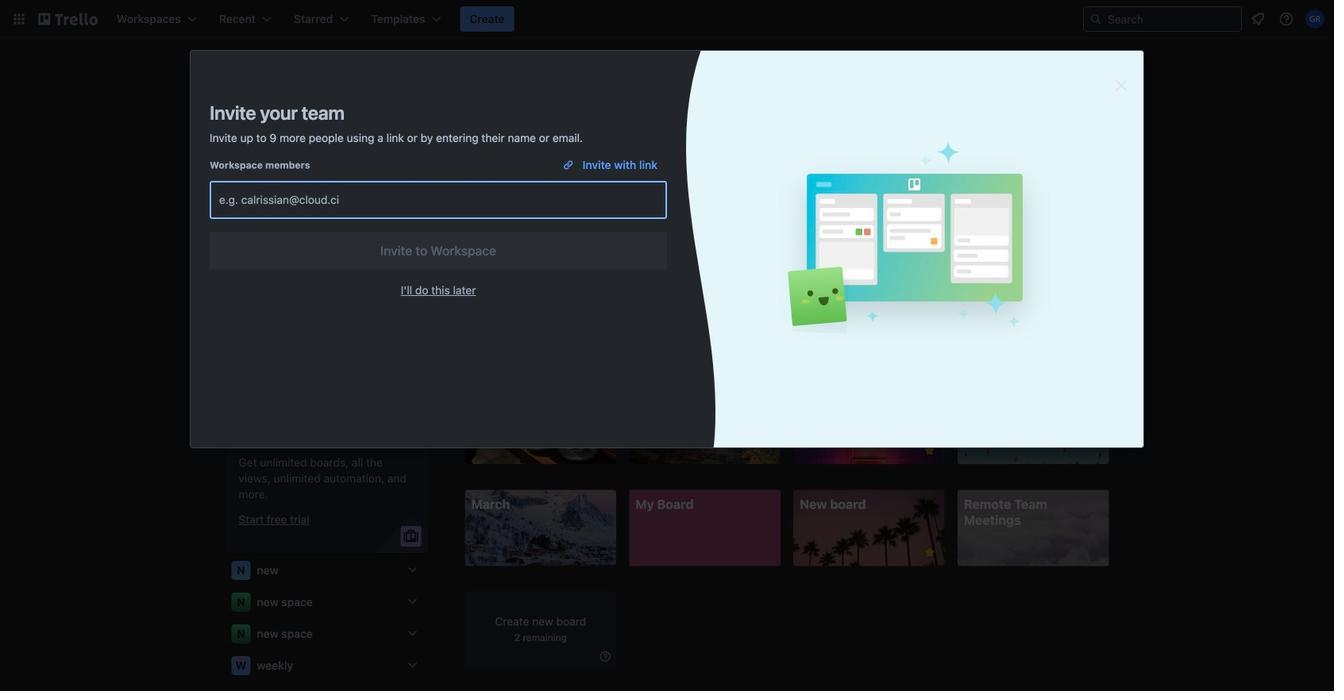Task type: locate. For each thing, give the bounding box(es) containing it.
Search field
[[1102, 8, 1241, 30]]

primary element
[[0, 0, 1334, 38]]

greg robinson (gregrobinson96) image
[[1306, 10, 1325, 29]]

search image
[[1090, 13, 1102, 25]]

sm image
[[597, 649, 613, 665]]

0 notifications image
[[1248, 10, 1267, 29]]

e.g. calrissian@cloud.ci text field
[[219, 186, 658, 214]]



Task type: vqa. For each thing, say whether or not it's contained in the screenshot.
the Greg Robinson (gregrobinson96) image
yes



Task type: describe. For each thing, give the bounding box(es) containing it.
template board image
[[231, 106, 251, 125]]

open information menu image
[[1279, 11, 1294, 27]]

home image
[[231, 138, 251, 157]]



